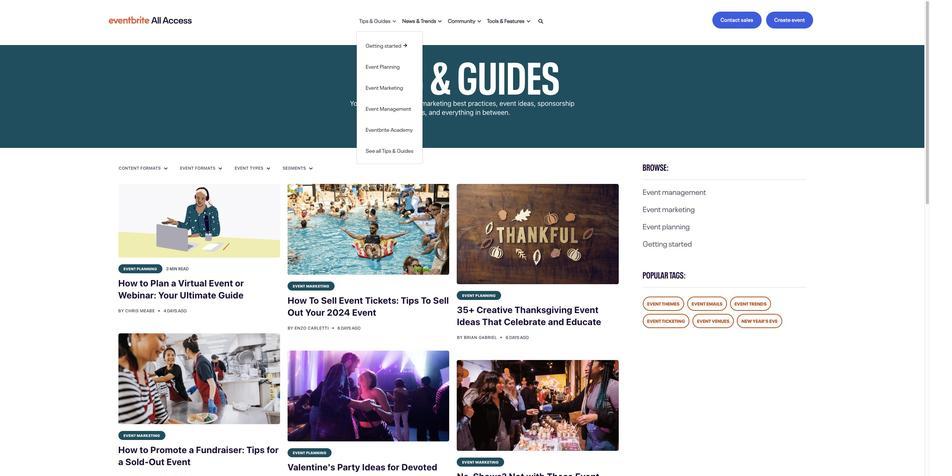 Task type: vqa. For each thing, say whether or not it's contained in the screenshot.
$20.00 in Buzz Kull W/ Male Tears And Natural Violence Wed, Nov 22 •  9:00 Pm The Raincross District From $20.00
no



Task type: locate. For each thing, give the bounding box(es) containing it.
event formats button
[[180, 165, 223, 171]]

formats for event
[[195, 166, 216, 171]]

0 horizontal spatial ideas
[[362, 463, 386, 473]]

out down promote
[[149, 457, 165, 468]]

2 vertical spatial by
[[457, 336, 463, 341]]

1 horizontal spatial out
[[288, 308, 304, 318]]

0 vertical spatial to
[[140, 278, 148, 289]]

0 horizontal spatial a
[[118, 457, 123, 468]]

arrow image right segments
[[309, 167, 313, 170]]

0 vertical spatial by
[[118, 309, 124, 314]]

started up planning
[[385, 41, 402, 49]]

to
[[140, 278, 148, 289], [140, 445, 148, 456]]

1 vertical spatial ideas
[[362, 463, 386, 473]]

getting started link up popular tags: on the right bottom of page
[[643, 238, 692, 249]]

1 vertical spatial 6
[[506, 335, 509, 341]]

2 to from the top
[[140, 445, 148, 456]]

shop
[[395, 100, 410, 108]]

2 horizontal spatial days
[[510, 335, 520, 341]]

ago down celebrate
[[520, 335, 529, 341]]

0 vertical spatial started
[[385, 41, 402, 49]]

2 horizontal spatial arrow image
[[309, 167, 313, 170]]

0 vertical spatial 6 days ago
[[338, 325, 361, 331]]

create
[[775, 15, 791, 23]]

days right the 4
[[167, 308, 177, 314]]

your left one-
[[350, 100, 364, 108]]

trends
[[421, 16, 437, 24]]

getting started up event planning
[[366, 41, 402, 49]]

segments
[[283, 166, 307, 171]]

getting started up popular tags: on the right bottom of page
[[643, 238, 692, 249]]

getting for rightmost getting started "link"
[[643, 238, 668, 249]]

2 vertical spatial ago
[[520, 335, 529, 341]]

event up between.
[[500, 100, 517, 108]]

event inside the how to plan a virtual event or webinar: your ultimate guide
[[209, 278, 233, 289]]

arrow image left search icon
[[527, 20, 531, 23]]

arrow image for tools & features
[[527, 20, 531, 23]]

to inside the how to plan a virtual event or webinar: your ultimate guide
[[140, 278, 148, 289]]

& right "tools"
[[500, 16, 504, 24]]

started up tags: at the right bottom of the page
[[669, 238, 692, 249]]

contact sales link
[[713, 12, 762, 29]]

0 vertical spatial ago
[[178, 308, 187, 314]]

ideas down the 35+
[[457, 317, 481, 328]]

promote
[[150, 445, 187, 456]]

new
[[742, 318, 752, 325]]

eventbrite
[[366, 125, 390, 133]]

a inside the how to plan a virtual event or webinar: your ultimate guide
[[171, 278, 176, 289]]

0 horizontal spatial for
[[267, 445, 279, 456]]

1 horizontal spatial a
[[171, 278, 176, 289]]

arrow image inside getting started "link"
[[403, 43, 407, 47]]

1 horizontal spatial days
[[341, 325, 351, 331]]

0 horizontal spatial guides
[[374, 16, 391, 24]]

sell
[[321, 296, 337, 306], [433, 296, 449, 306]]

0 vertical spatial how
[[118, 278, 138, 289]]

popular tags:
[[643, 268, 686, 281]]

1 to from the top
[[140, 278, 148, 289]]

arrow image left "tools"
[[478, 20, 481, 23]]

event management
[[643, 186, 707, 197]]

1 vertical spatial event
[[500, 100, 517, 108]]

academy
[[391, 125, 413, 133]]

out inside how to sell event tickets: tips to sell out your 2024 event
[[288, 308, 304, 318]]

1 horizontal spatial 6 days ago
[[506, 335, 529, 341]]

2 vertical spatial how
[[118, 445, 138, 456]]

event planning up valentine's
[[293, 451, 327, 456]]

1 vertical spatial getting started link
[[643, 238, 692, 249]]

valentine's
[[288, 463, 336, 473]]

event marketing for lots of people at a pool party image
[[293, 284, 330, 289]]

0 vertical spatial and
[[429, 109, 440, 117]]

ideas inside valentine's party ideas for devoted event creators
[[362, 463, 386, 473]]

1 horizontal spatial guides
[[397, 147, 414, 154]]

tools & features
[[487, 16, 525, 24]]

0 vertical spatial 6
[[338, 325, 340, 331]]

educate
[[566, 317, 602, 328]]

lots of people at a pool party image
[[288, 184, 450, 275]]

new year's eve link
[[737, 314, 783, 329]]

0 horizontal spatial sell
[[321, 296, 337, 306]]

how up the sold-
[[118, 445, 138, 456]]

1 vertical spatial 6 days ago
[[506, 335, 529, 341]]

3 min read
[[166, 266, 189, 272]]

2 horizontal spatial your
[[350, 100, 364, 108]]

a left the sold-
[[118, 457, 123, 468]]

event marketing link
[[357, 80, 423, 94]]

1 horizontal spatial your
[[306, 308, 325, 318]]

1 vertical spatial getting started
[[643, 238, 692, 249]]

by left brian
[[457, 336, 463, 341]]

trends
[[750, 301, 767, 307]]

event planning link up the 35+
[[457, 292, 501, 301]]

event inside how to promote a fundraiser: tips for a sold-out event
[[167, 457, 191, 468]]

getting started link up event planning link
[[357, 38, 423, 52]]

6 days ago down celebrate
[[506, 335, 529, 341]]

0 vertical spatial for
[[411, 100, 420, 108]]

ideas
[[457, 317, 481, 328], [362, 463, 386, 473]]

0 vertical spatial your
[[350, 100, 364, 108]]

content
[[119, 166, 139, 171]]

by for how to plan a virtual event or webinar: your ultimate guide
[[118, 309, 124, 314]]

a right promote
[[189, 445, 194, 456]]

1 horizontal spatial started
[[669, 238, 692, 249]]

1 horizontal spatial ideas
[[457, 317, 481, 328]]

event inside valentine's party ideas for devoted event creators
[[288, 475, 312, 477]]

1 horizontal spatial getting started
[[643, 238, 692, 249]]

2 vertical spatial your
[[306, 308, 325, 318]]

themes
[[662, 301, 680, 307]]

1 vertical spatial and
[[548, 317, 564, 328]]

by for how to sell event tickets: tips to sell out your 2024 event
[[288, 326, 294, 331]]

planning up plan
[[137, 266, 157, 271]]

creative
[[477, 305, 513, 316]]

3 arrow image from the left
[[309, 167, 313, 170]]

your inside your one-stop shop for marketing best practices, event ideas, sponsorship tips, and everything in between.
[[350, 100, 364, 108]]

0 horizontal spatial 6
[[338, 325, 340, 331]]

event planning for 35+ creative thanksgiving event ideas that celebrate and educate
[[462, 293, 496, 298]]

days down celebrate
[[510, 335, 520, 341]]

people laughing while serving food image
[[118, 334, 280, 425]]

formats inside dropdown button
[[195, 166, 216, 171]]

planning
[[663, 220, 690, 232], [137, 266, 157, 271], [476, 293, 496, 298], [306, 451, 327, 456]]

1 horizontal spatial arrow image
[[219, 167, 222, 170]]

0 horizontal spatial to
[[309, 296, 319, 306]]

ago down how to sell event tickets: tips to sell out your 2024 event link
[[352, 325, 361, 331]]

1 vertical spatial tips & guides
[[365, 39, 560, 106]]

for
[[411, 100, 420, 108], [267, 445, 279, 456], [388, 463, 400, 473]]

celebrate
[[504, 317, 546, 328]]

6 down 2024
[[338, 325, 340, 331]]

2 formats from the left
[[195, 166, 216, 171]]

a
[[171, 278, 176, 289], [189, 445, 194, 456], [118, 457, 123, 468]]

by
[[118, 309, 124, 314], [288, 326, 294, 331], [457, 336, 463, 341]]

event planning link
[[643, 220, 690, 232], [118, 265, 162, 274], [457, 292, 501, 301], [288, 449, 332, 458]]

to
[[309, 296, 319, 306], [421, 296, 431, 306]]

planning for 35+ creative thanksgiving event ideas that celebrate and educate
[[476, 293, 496, 298]]

getting
[[366, 41, 384, 49], [643, 238, 668, 249]]

arrow image inside "community" link
[[478, 20, 481, 23]]

arrow image right content formats
[[164, 167, 168, 170]]

1 vertical spatial guides
[[458, 39, 560, 106]]

2 horizontal spatial a
[[189, 445, 194, 456]]

2 horizontal spatial ago
[[520, 335, 529, 341]]

by brian gabriel link
[[457, 336, 499, 341]]

how up enzo
[[288, 296, 307, 306]]

0 horizontal spatial formats
[[140, 166, 161, 171]]

how to sell event tickets: tips to sell out your 2024 event
[[288, 296, 449, 318]]

0 horizontal spatial out
[[149, 457, 165, 468]]

2 arrow image from the left
[[219, 167, 222, 170]]

1 vertical spatial how
[[288, 296, 307, 306]]

1 horizontal spatial for
[[388, 463, 400, 473]]

4 days ago
[[164, 308, 187, 314]]

arrow image inside the tools & features link
[[527, 20, 531, 23]]

0 vertical spatial getting started
[[366, 41, 402, 49]]

1 vertical spatial your
[[158, 290, 178, 301]]

6 days ago for sell
[[338, 325, 361, 331]]

news & trends
[[402, 16, 437, 24]]

arrow image inside segments 'popup button'
[[309, 167, 313, 170]]

arrow image down news
[[403, 43, 407, 47]]

by left chris
[[118, 309, 124, 314]]

& right news
[[417, 16, 420, 24]]

to up webinar:
[[140, 278, 148, 289]]

by left enzo
[[288, 326, 294, 331]]

how inside the how to plan a virtual event or webinar: your ultimate guide
[[118, 278, 138, 289]]

how to plan a virtual event or webinar: your ultimate guide link
[[118, 274, 280, 306]]

planning up valentine's
[[306, 451, 327, 456]]

ideas inside 35+ creative thanksgiving event ideas that celebrate and educate
[[457, 317, 481, 328]]

& left news
[[370, 16, 373, 24]]

0 horizontal spatial getting started link
[[357, 38, 423, 52]]

1 formats from the left
[[140, 166, 161, 171]]

event planning up plan
[[124, 266, 157, 271]]

arrow image
[[164, 167, 168, 170], [219, 167, 222, 170], [309, 167, 313, 170]]

0 horizontal spatial your
[[158, 290, 178, 301]]

1 vertical spatial for
[[267, 445, 279, 456]]

venues
[[712, 318, 730, 325]]

new year's eve
[[742, 318, 778, 325]]

browse:
[[643, 160, 669, 173]]

1 horizontal spatial formats
[[195, 166, 216, 171]]

everything
[[442, 109, 474, 117]]

event ticketing link
[[643, 314, 690, 329]]

1 horizontal spatial to
[[421, 296, 431, 306]]

0 horizontal spatial days
[[167, 308, 177, 314]]

getting started link
[[357, 38, 423, 52], [643, 238, 692, 249]]

how for how to sell event tickets: tips to sell out your 2024 event
[[288, 296, 307, 306]]

event planning link up valentine's
[[288, 449, 332, 458]]

6 days ago
[[338, 325, 361, 331], [506, 335, 529, 341]]

1 horizontal spatial getting
[[643, 238, 668, 249]]

event planning link for valentine's party ideas for devoted event creators
[[288, 449, 332, 458]]

ago
[[178, 308, 187, 314], [352, 325, 361, 331], [520, 335, 529, 341]]

in
[[476, 109, 481, 117]]

how for how to promote a fundraiser: tips for a sold-out event
[[118, 445, 138, 456]]

guides
[[374, 16, 391, 24], [458, 39, 560, 106], [397, 147, 414, 154]]

1 vertical spatial to
[[140, 445, 148, 456]]

& for the tools & features link
[[500, 16, 504, 24]]

arrow image for tips & guides
[[393, 20, 396, 23]]

to inside how to promote a fundraiser: tips for a sold-out event
[[140, 445, 148, 456]]

0 vertical spatial out
[[288, 308, 304, 318]]

planning for valentine's party ideas for devoted event creators
[[306, 451, 327, 456]]

and right tips,
[[429, 109, 440, 117]]

0 horizontal spatial arrow image
[[164, 167, 168, 170]]

news
[[402, 16, 416, 24]]

1 vertical spatial a
[[189, 445, 194, 456]]

one-
[[366, 100, 380, 108]]

valentine's party ideas for devoted event creators link
[[288, 458, 450, 477]]

& for tips & guides link
[[370, 16, 373, 24]]

formats inside popup button
[[140, 166, 161, 171]]

a right plan
[[171, 278, 176, 289]]

6 days ago down 2024
[[338, 325, 361, 331]]

1 horizontal spatial sell
[[433, 296, 449, 306]]

and inside your one-stop shop for marketing best practices, event ideas, sponsorship tips, and everything in between.
[[429, 109, 440, 117]]

how inside how to promote a fundraiser: tips for a sold-out event
[[118, 445, 138, 456]]

getting up event planning
[[366, 41, 384, 49]]

event planning up the 35+
[[462, 293, 496, 298]]

all
[[376, 147, 381, 154]]

by chris meabe link
[[118, 309, 156, 314]]

planning up creative
[[476, 293, 496, 298]]

event planning for valentine's party ideas for devoted event creators
[[293, 451, 327, 456]]

ago for ultimate
[[178, 308, 187, 314]]

your down plan
[[158, 290, 178, 301]]

and down 'thanksgiving'
[[548, 317, 564, 328]]

arrow image for content formats
[[164, 167, 168, 170]]

1 vertical spatial by
[[288, 326, 294, 331]]

6 for thanksgiving
[[506, 335, 509, 341]]

sponsorship
[[538, 100, 575, 108]]

news & trends link
[[399, 12, 445, 28]]

getting inside "link"
[[366, 41, 384, 49]]

event planning link down event management
[[643, 220, 690, 232]]

arrow image
[[267, 167, 270, 170]]

event management link
[[357, 101, 423, 115]]

how
[[118, 278, 138, 289], [288, 296, 307, 306], [118, 445, 138, 456]]

2 vertical spatial for
[[388, 463, 400, 473]]

how inside how to sell event tickets: tips to sell out your 2024 event
[[288, 296, 307, 306]]

sales
[[741, 15, 754, 23]]

sell up 2024
[[321, 296, 337, 306]]

arrow image inside tips & guides link
[[393, 20, 396, 23]]

1 horizontal spatial ago
[[352, 325, 361, 331]]

event right create
[[792, 15, 806, 23]]

how up webinar:
[[118, 278, 138, 289]]

0 horizontal spatial and
[[429, 109, 440, 117]]

event planning link up plan
[[118, 265, 162, 274]]

popular
[[643, 268, 669, 281]]

arrow image left news
[[393, 20, 396, 23]]

1 arrow image from the left
[[164, 167, 168, 170]]

1 vertical spatial days
[[341, 325, 351, 331]]

0 horizontal spatial getting
[[366, 41, 384, 49]]

event management link
[[643, 186, 707, 197]]

1 vertical spatial ago
[[352, 325, 361, 331]]

search icon image
[[539, 19, 544, 24]]

eventbrite academy link
[[357, 122, 423, 136]]

1 horizontal spatial by
[[288, 326, 294, 331]]

1 horizontal spatial and
[[548, 317, 564, 328]]

0 vertical spatial a
[[171, 278, 176, 289]]

your one-stop shop for marketing best practices, event ideas, sponsorship tips, and everything in between.
[[350, 100, 575, 117]]

marketing for the 'people laughing while serving food' image
[[137, 433, 160, 438]]

1 vertical spatial getting
[[643, 238, 668, 249]]

out
[[288, 308, 304, 318], [149, 457, 165, 468]]

days down 2024
[[341, 325, 351, 331]]

arrow image inside event formats dropdown button
[[219, 167, 222, 170]]

types
[[250, 166, 264, 171]]

out up enzo
[[288, 308, 304, 318]]

ultimate
[[180, 290, 216, 301]]

0 vertical spatial event
[[792, 15, 806, 23]]

1 horizontal spatial event
[[792, 15, 806, 23]]

started
[[385, 41, 402, 49], [669, 238, 692, 249]]

0 horizontal spatial getting started
[[366, 41, 402, 49]]

2 vertical spatial guides
[[397, 147, 414, 154]]

ago right the 4
[[178, 308, 187, 314]]

1 vertical spatial started
[[669, 238, 692, 249]]

0 horizontal spatial by
[[118, 309, 124, 314]]

arrow image for segments
[[309, 167, 313, 170]]

0 horizontal spatial 6 days ago
[[338, 325, 361, 331]]

arrow image
[[393, 20, 396, 23], [478, 20, 481, 23], [527, 20, 531, 23], [403, 43, 407, 47]]

0 vertical spatial days
[[167, 308, 177, 314]]

tips,
[[414, 109, 427, 117]]

tips
[[360, 16, 369, 24], [365, 39, 424, 106], [382, 147, 392, 154], [401, 296, 419, 306], [247, 445, 265, 456]]

1 horizontal spatial 6
[[506, 335, 509, 341]]

event marketing for the 'people laughing while serving food' image
[[124, 433, 160, 438]]

0 horizontal spatial event
[[500, 100, 517, 108]]

2 horizontal spatial for
[[411, 100, 420, 108]]

days
[[167, 308, 177, 314], [341, 325, 351, 331], [510, 335, 520, 341]]

0 horizontal spatial ago
[[178, 308, 187, 314]]

ago for your
[[352, 325, 361, 331]]

event types
[[235, 166, 265, 171]]

ideas right party at the left of the page
[[362, 463, 386, 473]]

tips & guides
[[360, 16, 391, 24], [365, 39, 560, 106]]

arrow image for community
[[478, 20, 481, 23]]

35+ creative thanksgiving event ideas that celebrate and educate
[[457, 305, 602, 328]]

your
[[350, 100, 364, 108], [158, 290, 178, 301], [306, 308, 325, 318]]

arrow image
[[438, 20, 442, 23]]

to up the sold-
[[140, 445, 148, 456]]

eve
[[770, 318, 778, 325]]

event planning link for 35+ creative thanksgiving event ideas that celebrate and educate
[[457, 292, 501, 301]]

2 sell from the left
[[433, 296, 449, 306]]

getting up popular
[[643, 238, 668, 249]]

2 vertical spatial a
[[118, 457, 123, 468]]

0 vertical spatial getting
[[366, 41, 384, 49]]

event planning
[[643, 220, 690, 232], [124, 266, 157, 271], [462, 293, 496, 298], [293, 451, 327, 456]]

1 vertical spatial out
[[149, 457, 165, 468]]

arrow image inside content formats popup button
[[164, 167, 168, 170]]

event
[[792, 15, 806, 23], [500, 100, 517, 108]]

sell left the 35+
[[433, 296, 449, 306]]

your up carletti
[[306, 308, 325, 318]]

planning down event management
[[663, 220, 690, 232]]

2 horizontal spatial by
[[457, 336, 463, 341]]

couple dancing in nightclub image
[[288, 351, 450, 442]]

0 vertical spatial ideas
[[457, 317, 481, 328]]

arrow image for getting started
[[403, 43, 407, 47]]

arrow image right event formats
[[219, 167, 222, 170]]

6 right gabriel
[[506, 335, 509, 341]]



Task type: describe. For each thing, give the bounding box(es) containing it.
valentine's party ideas for devoted event creators
[[288, 463, 438, 477]]

thanksgiving
[[515, 305, 573, 316]]

event planning
[[366, 62, 400, 70]]

your inside how to sell event tickets: tips to sell out your 2024 event
[[306, 308, 325, 318]]

tips inside tips & guides link
[[360, 16, 369, 24]]

party
[[338, 463, 360, 473]]

0 vertical spatial tips & guides
[[360, 16, 391, 24]]

days for ultimate
[[167, 308, 177, 314]]

enzo
[[295, 326, 307, 331]]

meabe
[[140, 309, 155, 314]]

webinar:
[[118, 290, 156, 301]]

content formats button
[[118, 165, 168, 171]]

that
[[483, 317, 502, 328]]

see all tips & guides link
[[357, 144, 423, 157]]

planning for how to plan a virtual event or webinar: your ultimate guide
[[137, 266, 157, 271]]

for inside how to promote a fundraiser: tips for a sold-out event
[[267, 445, 279, 456]]

event planning link
[[357, 59, 423, 73]]

plan
[[150, 278, 169, 289]]

ticketing
[[662, 318, 685, 325]]

management
[[663, 186, 707, 197]]

a for fundraiser:
[[189, 445, 194, 456]]

event inside your one-stop shop for marketing best practices, event ideas, sponsorship tips, and everything in between.
[[500, 100, 517, 108]]

getting for the topmost getting started "link"
[[366, 41, 384, 49]]

devoted
[[402, 463, 438, 473]]

between.
[[483, 109, 510, 117]]

event formats
[[180, 166, 217, 171]]

0 vertical spatial guides
[[374, 16, 391, 24]]

content formats
[[119, 166, 162, 171]]

marketing
[[380, 83, 403, 91]]

by enzo carletti link
[[288, 326, 330, 331]]

tips inside how to promote a fundraiser: tips for a sold-out event
[[247, 445, 265, 456]]

read
[[178, 266, 189, 272]]

create event link
[[767, 12, 814, 29]]

event venues
[[697, 318, 730, 325]]

event marketing link for the 'people laughing while serving food' image
[[118, 432, 165, 441]]

marketing for lots of people at a pool party image
[[306, 284, 330, 289]]

year's
[[753, 318, 769, 325]]

by chris meabe
[[118, 309, 156, 314]]

how to sell event tickets: tips to sell out your 2024 event link
[[288, 291, 450, 324]]

by for 35+ creative thanksgiving event ideas that celebrate and educate
[[457, 336, 463, 341]]

2 horizontal spatial guides
[[458, 39, 560, 106]]

6 for sell
[[338, 325, 340, 331]]

management
[[380, 104, 411, 112]]

to for plan
[[140, 278, 148, 289]]

2 to from the left
[[421, 296, 431, 306]]

2 vertical spatial days
[[510, 335, 520, 341]]

for inside your one-stop shop for marketing best practices, event ideas, sponsorship tips, and everything in between.
[[411, 100, 420, 108]]

virtual
[[178, 278, 207, 289]]

out inside how to promote a fundraiser: tips for a sold-out event
[[149, 457, 165, 468]]

event inside dropdown button
[[235, 166, 249, 171]]

create event
[[775, 15, 806, 23]]

35+ creative thanksgiving event ideas that celebrate and educate link
[[457, 301, 619, 333]]

min
[[170, 266, 177, 272]]

see
[[366, 147, 375, 154]]

1 horizontal spatial getting started link
[[643, 238, 692, 249]]

tools & features link
[[484, 12, 534, 28]]

practices,
[[468, 100, 498, 108]]

3
[[166, 266, 169, 272]]

for inside valentine's party ideas for devoted event creators
[[388, 463, 400, 473]]

event marketing for event guests and food vendor image on the bottom of the page
[[462, 460, 499, 465]]

& right all at top left
[[393, 147, 396, 154]]

2024
[[327, 308, 350, 318]]

to for promote
[[140, 445, 148, 456]]

arrow image for event formats
[[219, 167, 222, 170]]

brian
[[464, 336, 478, 341]]

stop
[[380, 100, 393, 108]]

emails
[[707, 301, 723, 307]]

0 vertical spatial getting started link
[[357, 38, 423, 52]]

tickets:
[[365, 296, 399, 306]]

by enzo carletti
[[288, 326, 330, 331]]

days for your
[[341, 325, 351, 331]]

event marketing
[[366, 83, 403, 91]]

event themes
[[648, 301, 680, 307]]

event inside dropdown button
[[180, 166, 194, 171]]

6 days ago for thanksgiving
[[506, 335, 529, 341]]

how to promote a fundraiser: tips for a sold-out event link
[[118, 441, 280, 473]]

tips inside how to sell event tickets: tips to sell out your 2024 event
[[401, 296, 419, 306]]

creators
[[314, 475, 351, 477]]

ideas,
[[518, 100, 536, 108]]

& for news & trends link
[[417, 16, 420, 24]]

1 to from the left
[[309, 296, 319, 306]]

event emails
[[692, 301, 723, 307]]

your inside the how to plan a virtual event or webinar: your ultimate guide
[[158, 290, 178, 301]]

event guests and food vendor image
[[457, 361, 619, 452]]

or
[[235, 278, 244, 289]]

logo eventbrite image
[[107, 13, 193, 27]]

35+
[[457, 305, 475, 316]]

guide
[[218, 290, 244, 301]]

best
[[453, 100, 467, 108]]

event planning for how to plan a virtual event or webinar: your ultimate guide
[[124, 266, 157, 271]]

sold-
[[125, 457, 149, 468]]

marketing inside your one-stop shop for marketing best practices, event ideas, sponsorship tips, and everything in between.
[[422, 100, 452, 108]]

a for virtual
[[171, 278, 176, 289]]

how for how to plan a virtual event or webinar: your ultimate guide
[[118, 278, 138, 289]]

how to plan a virtual event or webinar: your ultimate guide
[[118, 278, 244, 301]]

tools
[[487, 16, 499, 24]]

event trends
[[735, 301, 767, 307]]

4
[[164, 308, 166, 314]]

marketing for event guests and food vendor image on the bottom of the page
[[476, 460, 499, 465]]

event management
[[366, 104, 411, 112]]

event themes link
[[643, 297, 685, 311]]

event ticketing
[[648, 318, 685, 325]]

see all tips & guides
[[366, 147, 414, 154]]

1 sell from the left
[[321, 296, 337, 306]]

chris
[[125, 309, 139, 314]]

tips inside see all tips & guides link
[[382, 147, 392, 154]]

0 horizontal spatial started
[[385, 41, 402, 49]]

features
[[505, 16, 525, 24]]

event planning link for how to plan a virtual event or webinar: your ultimate guide
[[118, 265, 162, 274]]

tips & guides link
[[357, 12, 399, 28]]

event marketing link for lots of people at a pool party image
[[288, 282, 335, 291]]

segments button
[[282, 165, 313, 171]]

& left best
[[430, 39, 452, 106]]

contact
[[721, 15, 740, 23]]

and inside 35+ creative thanksgiving event ideas that celebrate and educate
[[548, 317, 564, 328]]

event planning down event management
[[643, 220, 690, 232]]

carletti
[[308, 326, 329, 331]]

event marketing link for event guests and food vendor image on the bottom of the page
[[457, 459, 504, 468]]

event trends link
[[730, 297, 772, 311]]

event inside 35+ creative thanksgiving event ideas that celebrate and educate
[[575, 305, 599, 316]]

community
[[448, 16, 476, 24]]

contact sales
[[721, 15, 754, 23]]

by brian gabriel
[[457, 336, 499, 341]]

formats for content
[[140, 166, 161, 171]]

how to promote a fundraiser: tips for a sold-out event
[[118, 445, 279, 468]]



